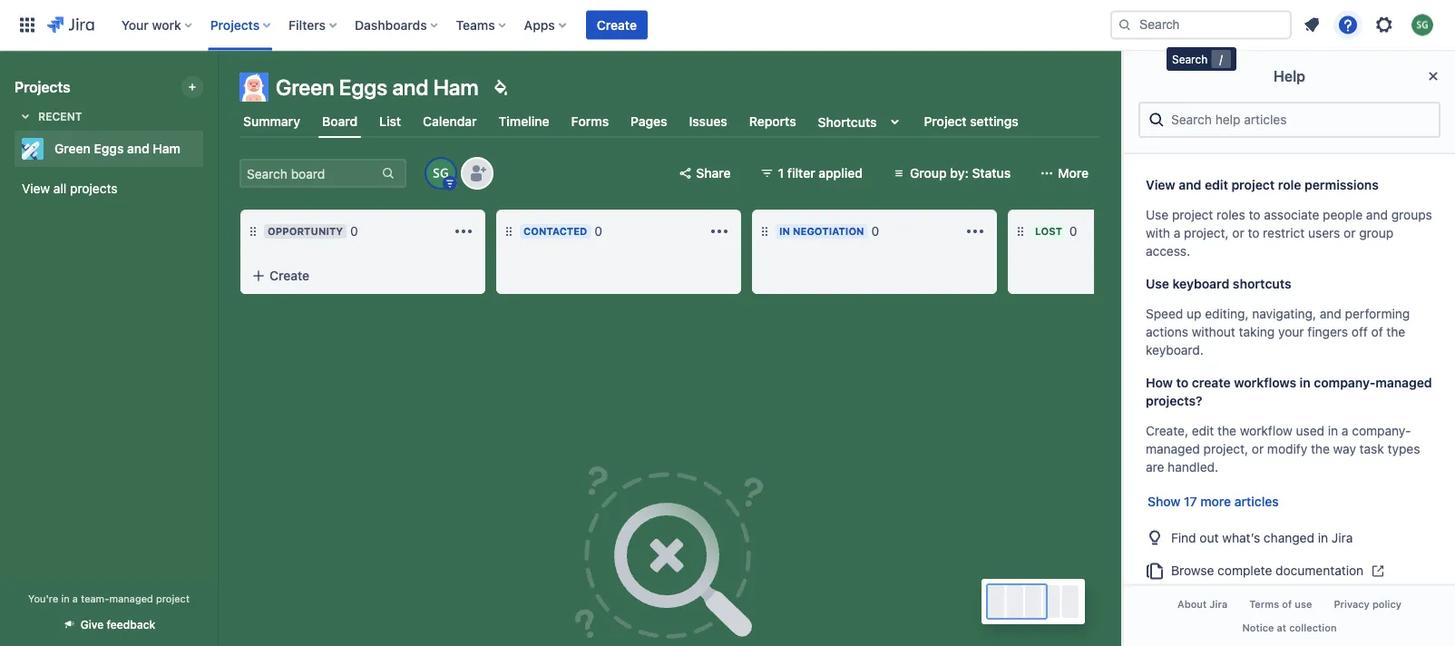 Task type: locate. For each thing, give the bounding box(es) containing it.
and up view all projects link
[[127, 141, 150, 156]]

green eggs and ham up view all projects link
[[54, 141, 181, 156]]

green eggs and ham link
[[15, 131, 196, 167]]

project left role
[[1232, 177, 1275, 192]]

create inside primary element
[[597, 17, 637, 32]]

column actions menu image down add people icon
[[453, 221, 475, 242]]

1 vertical spatial green
[[54, 141, 91, 156]]

of inside speed up editing, navigating, and performing actions without taking your fingers off of the keyboard.
[[1372, 324, 1384, 339]]

in inside the create, edit the workflow used in a company- managed project, or modify the way task types are handled.
[[1329, 423, 1339, 438]]

privacy policy link
[[1324, 593, 1413, 616]]

1 vertical spatial edit
[[1192, 423, 1215, 438]]

0 horizontal spatial project
[[156, 593, 190, 604]]

1 vertical spatial project
[[1173, 207, 1214, 222]]

a right with
[[1174, 226, 1181, 240]]

0 vertical spatial managed
[[1376, 375, 1433, 390]]

column actions menu image down share at the top of page
[[709, 221, 731, 242]]

close image
[[1423, 65, 1445, 87]]

0 for contacted 0
[[595, 224, 603, 239]]

give feedback button
[[51, 610, 166, 639]]

the down used
[[1312, 442, 1330, 457]]

create project image
[[185, 80, 200, 94]]

1 use from the top
[[1146, 207, 1169, 222]]

0 right the opportunity
[[350, 224, 358, 239]]

or down roles
[[1233, 226, 1245, 240]]

1 vertical spatial create
[[270, 268, 310, 283]]

1 horizontal spatial or
[[1252, 442, 1264, 457]]

team-
[[81, 593, 109, 604]]

1 vertical spatial project,
[[1204, 442, 1249, 457]]

banner
[[0, 0, 1456, 51]]

ham up the calendar
[[434, 74, 479, 100]]

reports link
[[746, 105, 800, 138]]

0 vertical spatial use
[[1146, 207, 1169, 222]]

group
[[910, 166, 947, 181]]

your work
[[121, 17, 181, 32]]

projects
[[70, 181, 118, 196]]

2 column actions menu image from the left
[[709, 221, 731, 242]]

create button down opportunity 0
[[241, 260, 486, 292]]

and up list
[[392, 74, 429, 100]]

edit right create,
[[1192, 423, 1215, 438]]

project settings
[[924, 114, 1019, 129]]

show 17 more articles button
[[1139, 491, 1289, 513]]

more
[[1058, 166, 1089, 181]]

terms of use
[[1250, 599, 1313, 611]]

project inside use project roles to associate people and groups with a project, or to restrict users or group access.
[[1173, 207, 1214, 222]]

1 vertical spatial a
[[1342, 423, 1349, 438]]

eggs
[[339, 74, 388, 100], [94, 141, 124, 156]]

jira right about
[[1210, 599, 1228, 611]]

project up give feedback button
[[156, 593, 190, 604]]

0 horizontal spatial the
[[1218, 423, 1237, 438]]

use up with
[[1146, 207, 1169, 222]]

use inside use project roles to associate people and groups with a project, or to restrict users or group access.
[[1146, 207, 1169, 222]]

used
[[1297, 423, 1325, 438]]

1 horizontal spatial the
[[1312, 442, 1330, 457]]

use keyboard shortcuts
[[1146, 276, 1292, 291]]

to up projects?
[[1177, 375, 1189, 390]]

0 horizontal spatial a
[[72, 593, 78, 604]]

0 vertical spatial project,
[[1185, 226, 1229, 240]]

view for view all projects
[[22, 181, 50, 196]]

1 horizontal spatial of
[[1372, 324, 1384, 339]]

notifications image
[[1302, 14, 1323, 36]]

0 vertical spatial green
[[276, 74, 334, 100]]

eggs up view all projects link
[[94, 141, 124, 156]]

managed down create,
[[1146, 442, 1201, 457]]

1 horizontal spatial a
[[1174, 226, 1181, 240]]

0 vertical spatial company-
[[1315, 375, 1376, 390]]

Search board text field
[[241, 161, 379, 186]]

0 right lost
[[1070, 224, 1078, 239]]

editing,
[[1206, 306, 1249, 321]]

0 vertical spatial create
[[597, 17, 637, 32]]

green down recent
[[54, 141, 91, 156]]

more
[[1201, 494, 1232, 509]]

1 filter applied button
[[749, 159, 874, 188]]

with
[[1146, 226, 1171, 240]]

create button right apps popup button
[[586, 10, 648, 39]]

create, edit the workflow used in a company- managed project, or modify the way task types are handled.
[[1146, 423, 1421, 475]]

to
[[1249, 207, 1261, 222], [1248, 226, 1260, 240], [1177, 375, 1189, 390]]

0 vertical spatial a
[[1174, 226, 1181, 240]]

use project roles to associate people and groups with a project, or to restrict users or group access.
[[1146, 207, 1433, 259]]

company- inside the create, edit the workflow used in a company- managed project, or modify the way task types are handled.
[[1353, 423, 1412, 438]]

groups
[[1392, 207, 1433, 222]]

jira image
[[47, 14, 94, 36], [47, 14, 94, 36]]

and up access.
[[1179, 177, 1202, 192]]

create right apps popup button
[[597, 17, 637, 32]]

and up group
[[1367, 207, 1389, 222]]

or down people
[[1344, 226, 1356, 240]]

0 horizontal spatial or
[[1233, 226, 1245, 240]]

projects up sidebar navigation image
[[210, 17, 260, 32]]

group
[[1360, 226, 1394, 240]]

2 0 from the left
[[595, 224, 603, 239]]

the left the workflow
[[1218, 423, 1237, 438]]

2 horizontal spatial a
[[1342, 423, 1349, 438]]

in up documentation
[[1319, 530, 1329, 545]]

0 vertical spatial the
[[1387, 324, 1406, 339]]

documentation
[[1276, 563, 1364, 578]]

project, down roles
[[1185, 226, 1229, 240]]

1 horizontal spatial project
[[1173, 207, 1214, 222]]

collection
[[1290, 622, 1337, 633]]

primary element
[[11, 0, 1111, 50]]

0 vertical spatial jira
[[1332, 530, 1354, 545]]

are
[[1146, 460, 1165, 475]]

actions
[[1146, 324, 1189, 339]]

add to starred image
[[198, 138, 220, 160]]

0 horizontal spatial jira
[[1210, 599, 1228, 611]]

column actions menu image for opportunity 0
[[453, 221, 475, 242]]

give feedback
[[81, 619, 155, 631]]

0 for lost 0
[[1070, 224, 1078, 239]]

in up way
[[1329, 423, 1339, 438]]

2 horizontal spatial the
[[1387, 324, 1406, 339]]

shortcuts
[[1233, 276, 1292, 291]]

0 vertical spatial ham
[[434, 74, 479, 100]]

create
[[597, 17, 637, 32], [270, 268, 310, 283]]

add people image
[[467, 162, 488, 184]]

projects up collapse recent projects image
[[15, 79, 70, 96]]

speed
[[1146, 306, 1184, 321]]

project, up handled.
[[1204, 442, 1249, 457]]

managed up feedback
[[109, 593, 153, 604]]

without
[[1192, 324, 1236, 339]]

collapse recent projects image
[[15, 105, 36, 127]]

and inside use project roles to associate people and groups with a project, or to restrict users or group access.
[[1367, 207, 1389, 222]]

1 horizontal spatial jira
[[1332, 530, 1354, 545]]

a up way
[[1342, 423, 1349, 438]]

1 horizontal spatial ham
[[434, 74, 479, 100]]

lost
[[1036, 226, 1063, 237]]

projects inside popup button
[[210, 17, 260, 32]]

1 vertical spatial use
[[1146, 276, 1170, 291]]

summary
[[243, 114, 300, 129]]

0 horizontal spatial managed
[[109, 593, 153, 604]]

column actions menu image
[[965, 221, 987, 242]]

restrict
[[1264, 226, 1305, 240]]

1 horizontal spatial green
[[276, 74, 334, 100]]

tab list containing board
[[229, 105, 1111, 138]]

ham left add to starred image
[[153, 141, 181, 156]]

or
[[1233, 226, 1245, 240], [1344, 226, 1356, 240], [1252, 442, 1264, 457]]

in negotiation 0
[[780, 224, 880, 239]]

0 vertical spatial of
[[1372, 324, 1384, 339]]

company- up task
[[1353, 423, 1412, 438]]

jira inside about jira button
[[1210, 599, 1228, 611]]

1 horizontal spatial create
[[597, 17, 637, 32]]

0 vertical spatial projects
[[210, 17, 260, 32]]

sidebar navigation image
[[198, 73, 238, 109]]

0 vertical spatial project
[[1232, 177, 1275, 192]]

calendar
[[423, 114, 477, 129]]

0 horizontal spatial create button
[[241, 260, 486, 292]]

column actions menu image
[[453, 221, 475, 242], [709, 221, 731, 242]]

or inside the create, edit the workflow used in a company- managed project, or modify the way task types are handled.
[[1252, 442, 1264, 457]]

0 horizontal spatial view
[[22, 181, 50, 196]]

1 column actions menu image from the left
[[453, 221, 475, 242]]

2 vertical spatial a
[[72, 593, 78, 604]]

your profile and settings image
[[1412, 14, 1434, 36]]

1 horizontal spatial column actions menu image
[[709, 221, 731, 242]]

project left roles
[[1173, 207, 1214, 222]]

2 horizontal spatial or
[[1344, 226, 1356, 240]]

1
[[778, 166, 784, 181]]

managed up types
[[1376, 375, 1433, 390]]

create down the opportunity
[[270, 268, 310, 283]]

0 horizontal spatial eggs
[[94, 141, 124, 156]]

managed inside how to create workflows in company-managed projects?
[[1376, 375, 1433, 390]]

forms
[[571, 114, 609, 129]]

1 vertical spatial company-
[[1353, 423, 1412, 438]]

fingers
[[1308, 324, 1349, 339]]

modify
[[1268, 442, 1308, 457]]

1 horizontal spatial managed
[[1146, 442, 1201, 457]]

2 vertical spatial project
[[156, 593, 190, 604]]

or down the workflow
[[1252, 442, 1264, 457]]

green eggs and ham up list
[[276, 74, 479, 100]]

1 vertical spatial of
[[1283, 599, 1293, 611]]

4 0 from the left
[[1070, 224, 1078, 239]]

apps
[[524, 17, 555, 32]]

associate
[[1264, 207, 1320, 222]]

taking
[[1239, 324, 1275, 339]]

changed
[[1264, 530, 1315, 545]]

1 horizontal spatial create button
[[586, 10, 648, 39]]

0 horizontal spatial green eggs and ham
[[54, 141, 181, 156]]

to left restrict
[[1248, 226, 1260, 240]]

edit up roles
[[1205, 177, 1229, 192]]

navigating,
[[1253, 306, 1317, 321]]

1 vertical spatial green eggs and ham
[[54, 141, 181, 156]]

a left 'team-' on the left bottom
[[72, 593, 78, 604]]

create
[[1192, 375, 1231, 390]]

1 0 from the left
[[350, 224, 358, 239]]

apps button
[[519, 10, 573, 39]]

0 horizontal spatial column actions menu image
[[453, 221, 475, 242]]

policy
[[1373, 599, 1402, 611]]

1 vertical spatial to
[[1248, 226, 1260, 240]]

timeline link
[[495, 105, 553, 138]]

help
[[1274, 68, 1306, 85]]

use up speed on the right top of the page
[[1146, 276, 1170, 291]]

ham
[[434, 74, 479, 100], [153, 141, 181, 156]]

the down performing
[[1387, 324, 1406, 339]]

0 horizontal spatial green
[[54, 141, 91, 156]]

terms of use link
[[1239, 593, 1324, 616]]

0 right negotiation
[[872, 224, 880, 239]]

to right roles
[[1249, 207, 1261, 222]]

green up summary
[[276, 74, 334, 100]]

tab list
[[229, 105, 1111, 138]]

2 use from the top
[[1146, 276, 1170, 291]]

about
[[1178, 599, 1207, 611]]

1 vertical spatial jira
[[1210, 599, 1228, 611]]

0 vertical spatial eggs
[[339, 74, 388, 100]]

use
[[1146, 207, 1169, 222], [1146, 276, 1170, 291]]

0 vertical spatial green eggs and ham
[[276, 74, 479, 100]]

1 horizontal spatial eggs
[[339, 74, 388, 100]]

eggs up board
[[339, 74, 388, 100]]

2 vertical spatial to
[[1177, 375, 1189, 390]]

privacy policy
[[1335, 599, 1402, 611]]

0 vertical spatial create button
[[586, 10, 648, 39]]

view up with
[[1146, 177, 1176, 192]]

1 horizontal spatial view
[[1146, 177, 1176, 192]]

3 0 from the left
[[872, 224, 880, 239]]

jira up documentation
[[1332, 530, 1354, 545]]

task
[[1360, 442, 1385, 457]]

1 vertical spatial managed
[[1146, 442, 1201, 457]]

company- down 'off'
[[1315, 375, 1376, 390]]

in
[[1300, 375, 1311, 390], [1329, 423, 1339, 438], [1319, 530, 1329, 545], [61, 593, 70, 604]]

2 horizontal spatial project
[[1232, 177, 1275, 192]]

1 horizontal spatial projects
[[210, 17, 260, 32]]

use for use project roles to associate people and groups with a project, or to restrict users or group access.
[[1146, 207, 1169, 222]]

project
[[1232, 177, 1275, 192], [1173, 207, 1214, 222], [156, 593, 190, 604]]

0 vertical spatial edit
[[1205, 177, 1229, 192]]

browse complete documentation link
[[1139, 554, 1441, 588]]

set background color image
[[490, 76, 512, 98]]

0 horizontal spatial of
[[1283, 599, 1293, 611]]

your
[[1279, 324, 1305, 339]]

of right 'off'
[[1372, 324, 1384, 339]]

0 horizontal spatial projects
[[15, 79, 70, 96]]

view left "all"
[[22, 181, 50, 196]]

0 right contacted
[[595, 224, 603, 239]]

1 horizontal spatial green eggs and ham
[[276, 74, 479, 100]]

2 horizontal spatial managed
[[1376, 375, 1433, 390]]

view and edit project role permissions
[[1146, 177, 1379, 192]]

work
[[152, 17, 181, 32]]

edit
[[1205, 177, 1229, 192], [1192, 423, 1215, 438]]

1 vertical spatial ham
[[153, 141, 181, 156]]

of left use
[[1283, 599, 1293, 611]]

calendar link
[[419, 105, 481, 138]]

share button
[[667, 159, 742, 188]]

and up fingers
[[1320, 306, 1342, 321]]

in right workflows on the bottom
[[1300, 375, 1311, 390]]



Task type: describe. For each thing, give the bounding box(es) containing it.
1 vertical spatial create button
[[241, 260, 486, 292]]

forms link
[[568, 105, 613, 138]]

create,
[[1146, 423, 1189, 438]]

opportunity 0
[[268, 224, 358, 239]]

how to create workflows in company-managed projects?
[[1146, 375, 1433, 408]]

create button inside primary element
[[586, 10, 648, 39]]

project, inside the create, edit the workflow used in a company- managed project, or modify the way task types are handled.
[[1204, 442, 1249, 457]]

column actions menu image for contacted 0
[[709, 221, 731, 242]]

search
[[1173, 53, 1208, 65]]

users
[[1309, 226, 1341, 240]]

help image
[[1338, 14, 1360, 36]]

list link
[[376, 105, 405, 138]]

you're
[[28, 593, 58, 604]]

group by: status
[[910, 166, 1011, 181]]

banner containing your work
[[0, 0, 1456, 51]]

timeline
[[499, 114, 550, 129]]

edit inside the create, edit the workflow used in a company- managed project, or modify the way task types are handled.
[[1192, 423, 1215, 438]]

summary link
[[240, 105, 304, 138]]

give
[[81, 619, 104, 631]]

use for use keyboard shortcuts
[[1146, 276, 1170, 291]]

/
[[1220, 53, 1223, 65]]

your work button
[[116, 10, 199, 39]]

issues
[[689, 114, 728, 129]]

notice at collection
[[1243, 622, 1337, 633]]

view all projects
[[22, 181, 118, 196]]

Search help articles field
[[1166, 103, 1432, 136]]

issues link
[[686, 105, 731, 138]]

you're in a team-managed project
[[28, 593, 190, 604]]

lost 0
[[1036, 224, 1078, 239]]

find out what's changed in jira link
[[1139, 520, 1441, 554]]

applied
[[819, 166, 863, 181]]

browse
[[1172, 563, 1215, 578]]

performing
[[1346, 306, 1411, 321]]

up
[[1187, 306, 1202, 321]]

speed up editing, navigating, and performing actions without taking your fingers off of the keyboard.
[[1146, 306, 1411, 358]]

show 17 more articles
[[1148, 494, 1279, 509]]

articles
[[1235, 494, 1279, 509]]

and inside speed up editing, navigating, and performing actions without taking your fingers off of the keyboard.
[[1320, 306, 1342, 321]]

projects?
[[1146, 393, 1203, 408]]

find out what's changed in jira
[[1172, 530, 1354, 545]]

settings image
[[1374, 14, 1396, 36]]

in
[[780, 226, 791, 237]]

about jira button
[[1167, 593, 1239, 616]]

1 vertical spatial eggs
[[94, 141, 124, 156]]

more button
[[1029, 159, 1100, 188]]

by:
[[951, 166, 969, 181]]

0 horizontal spatial ham
[[153, 141, 181, 156]]

your
[[121, 17, 149, 32]]

2 vertical spatial managed
[[109, 593, 153, 604]]

negotiation
[[793, 226, 865, 237]]

recent
[[38, 110, 82, 123]]

pages link
[[627, 105, 671, 138]]

board
[[322, 114, 358, 129]]

teams
[[456, 17, 495, 32]]

filters button
[[283, 10, 344, 39]]

search image
[[1118, 18, 1133, 32]]

view all projects link
[[15, 172, 203, 205]]

all
[[53, 181, 67, 196]]

company- inside how to create workflows in company-managed projects?
[[1315, 375, 1376, 390]]

appswitcher icon image
[[16, 14, 38, 36]]

to inside how to create workflows in company-managed projects?
[[1177, 375, 1189, 390]]

people
[[1323, 207, 1363, 222]]

find
[[1172, 530, 1197, 545]]

access.
[[1146, 244, 1191, 259]]

reports
[[749, 114, 797, 129]]

notice at collection link
[[1232, 616, 1348, 639]]

dashboards
[[355, 17, 427, 32]]

opportunity
[[268, 226, 343, 237]]

contacted 0
[[524, 224, 603, 239]]

managed inside the create, edit the workflow used in a company- managed project, or modify the way task types are handled.
[[1146, 442, 1201, 457]]

show
[[1148, 494, 1181, 509]]

0 for opportunity 0
[[350, 224, 358, 239]]

pages
[[631, 114, 668, 129]]

a inside use project roles to associate people and groups with a project, or to restrict users or group access.
[[1174, 226, 1181, 240]]

2 vertical spatial the
[[1312, 442, 1330, 457]]

1 filter applied
[[778, 166, 863, 181]]

in right you're
[[61, 593, 70, 604]]

0 vertical spatial to
[[1249, 207, 1261, 222]]

about jira
[[1178, 599, 1228, 611]]

and inside green eggs and ham link
[[127, 141, 150, 156]]

shortcuts
[[818, 114, 877, 129]]

permissions
[[1305, 177, 1379, 192]]

off
[[1352, 324, 1369, 339]]

feedback
[[107, 619, 155, 631]]

role
[[1279, 177, 1302, 192]]

in inside how to create workflows in company-managed projects?
[[1300, 375, 1311, 390]]

complete
[[1218, 563, 1273, 578]]

way
[[1334, 442, 1357, 457]]

contacted
[[524, 226, 587, 237]]

sam green image
[[427, 159, 456, 188]]

workflows
[[1235, 375, 1297, 390]]

privacy
[[1335, 599, 1370, 611]]

what's
[[1223, 530, 1261, 545]]

jira inside "find out what's changed in jira" link
[[1332, 530, 1354, 545]]

1 vertical spatial the
[[1218, 423, 1237, 438]]

the inside speed up editing, navigating, and performing actions without taking your fingers off of the keyboard.
[[1387, 324, 1406, 339]]

projects button
[[205, 10, 278, 39]]

terms
[[1250, 599, 1280, 611]]

1 vertical spatial projects
[[15, 79, 70, 96]]

filters
[[289, 17, 326, 32]]

Search field
[[1111, 10, 1292, 39]]

project, inside use project roles to associate people and groups with a project, or to restrict users or group access.
[[1185, 226, 1229, 240]]

0 horizontal spatial create
[[270, 268, 310, 283]]

view for view and edit project role permissions
[[1146, 177, 1176, 192]]

project settings link
[[921, 105, 1023, 138]]

a inside the create, edit the workflow used in a company- managed project, or modify the way task types are handled.
[[1342, 423, 1349, 438]]

dashboards button
[[349, 10, 445, 39]]

share
[[696, 166, 731, 181]]

settings
[[970, 114, 1019, 129]]



Task type: vqa. For each thing, say whether or not it's contained in the screenshot.
workflow at bottom
yes



